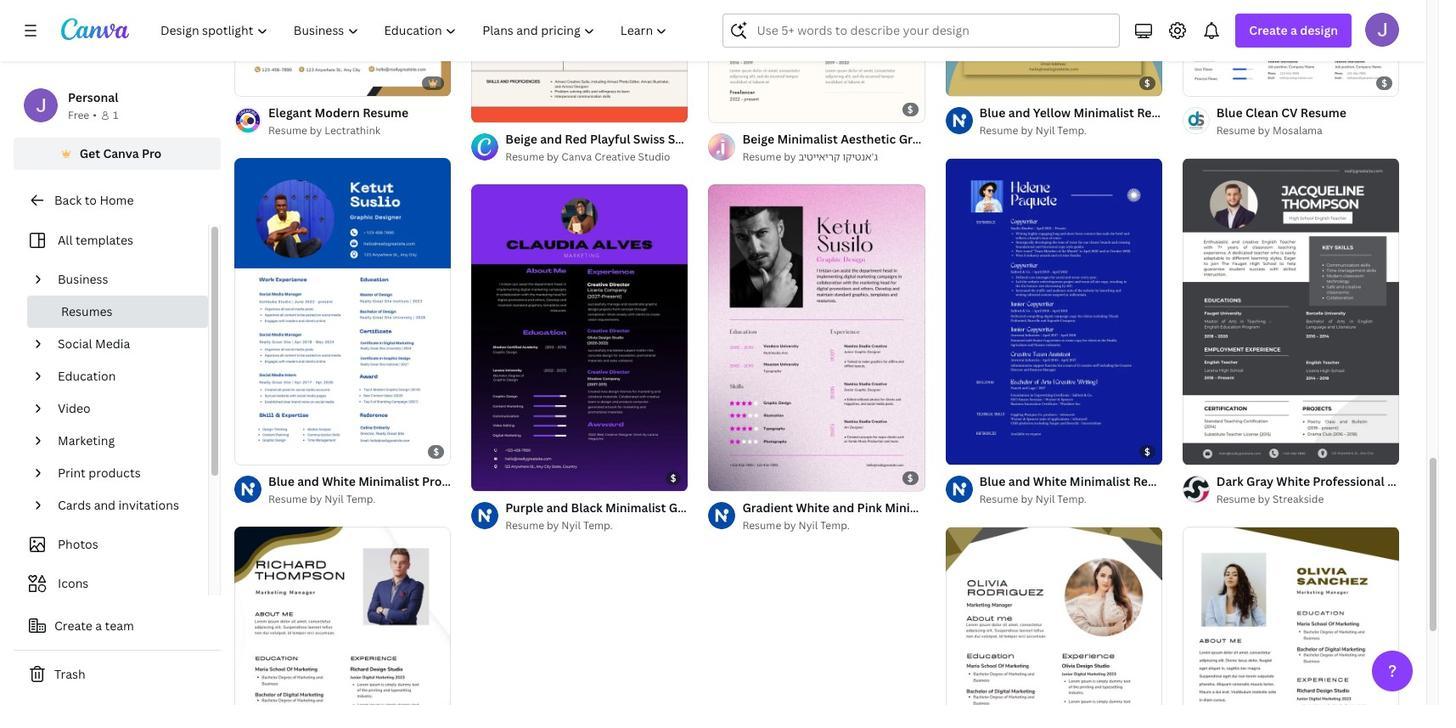 Task type: locate. For each thing, give the bounding box(es) containing it.
and inside gradient white and pink minimalist resume resume by nyil temp.
[[833, 500, 855, 516]]

create left the design
[[1250, 22, 1288, 38]]

1 professional from the left
[[422, 473, 494, 489]]

by inside beige minimalist aesthetic graphic designer resume resume by ג'אנטיקו קריאייטיב
[[784, 150, 796, 164]]

1 horizontal spatial 1
[[483, 103, 488, 116]]

nyil inside blue and yellow minimalist resume resume by nyil temp.
[[1036, 124, 1055, 138]]

temp. down blue and yellow minimalist resume link
[[1058, 124, 1087, 138]]

1
[[483, 103, 488, 116], [113, 108, 118, 122]]

white
[[322, 473, 356, 489], [1034, 473, 1067, 490], [1277, 473, 1311, 490], [796, 500, 830, 516]]

cards and invitations link
[[51, 489, 198, 522]]

nyil down 'blue and white minimalist resume' link
[[1036, 492, 1055, 507]]

beige inside beige minimalist aesthetic graphic designer resume resume by ג'אנטיקו קריאייטיב
[[743, 131, 775, 147]]

modern resume image
[[1183, 527, 1400, 705]]

c
[[1437, 473, 1440, 490]]

temp. down blue and white minimalist professional resume link
[[346, 492, 376, 506]]

education
[[58, 368, 116, 384]]

lectrathink
[[325, 123, 380, 138]]

•
[[93, 108, 97, 122]]

0 vertical spatial a
[[1291, 22, 1298, 38]]

blue clean cv resume resume by mosalama
[[1217, 105, 1347, 138]]

resume inside the dark gray white professional teacher c resume by streakside
[[1217, 492, 1256, 507]]

blue inside blue and white minimalist resume resume by nyil temp.
[[980, 473, 1006, 490]]

create
[[1250, 22, 1288, 38], [54, 618, 92, 634]]

a inside button
[[95, 618, 102, 634]]

blue inside blue clean cv resume resume by mosalama
[[1217, 105, 1243, 121]]

$
[[1145, 77, 1151, 90], [1382, 77, 1388, 90], [908, 103, 914, 116], [434, 445, 439, 458], [1145, 445, 1151, 458], [671, 472, 676, 484], [908, 472, 914, 484]]

internship
[[718, 131, 777, 147]]

streakside
[[1273, 492, 1325, 507]]

$ down the jacob simon icon
[[1382, 77, 1388, 90]]

and inside beige and red playful swiss student internship resume resume by canva creative studio
[[540, 131, 562, 147]]

$ for gradient white and pink minimalist resume
[[908, 472, 914, 484]]

minimalist inside blue and yellow minimalist resume resume by nyil temp.
[[1074, 105, 1135, 121]]

a
[[1291, 22, 1298, 38], [95, 618, 102, 634]]

get canva pro button
[[14, 138, 221, 170]]

a inside dropdown button
[[1291, 22, 1298, 38]]

resume by ג'אנטיקו קריאייטיב link
[[743, 149, 926, 166]]

blue inside blue and yellow minimalist resume resume by nyil temp.
[[980, 105, 1006, 121]]

beige and red playful swiss student internship resume image
[[472, 0, 688, 122]]

nyil down blue and white minimalist professional resume link
[[325, 492, 344, 506]]

$ up blue and white minimalist professional resume link
[[434, 445, 439, 458]]

temp. for purple and black minimalist gradient resume
[[584, 518, 613, 533]]

1 vertical spatial a
[[95, 618, 102, 634]]

elegant modern resume image
[[234, 0, 451, 96]]

minimalist
[[1074, 105, 1135, 121], [778, 131, 838, 147], [359, 473, 419, 489], [1070, 473, 1131, 490], [606, 500, 666, 516], [885, 500, 946, 516]]

and inside blue and white minimalist professional resume resume by nyil temp.
[[297, 473, 319, 489]]

and for beige and red playful swiss student internship resume resume by canva creative studio
[[540, 131, 562, 147]]

graphic
[[899, 131, 945, 147]]

video
[[58, 400, 91, 416]]

white for blue and white minimalist professional resume
[[322, 473, 356, 489]]

a for design
[[1291, 22, 1298, 38]]

2 gradient from the left
[[743, 500, 794, 516]]

and inside purple and black minimalist gradient resume resume by nyil temp.
[[547, 500, 568, 516]]

0 horizontal spatial gradient
[[669, 500, 720, 516]]

1 beige from the left
[[506, 131, 538, 147]]

white inside gradient white and pink minimalist resume resume by nyil temp.
[[796, 500, 830, 516]]

media
[[95, 336, 130, 352]]

and for purple and black minimalist gradient resume resume by nyil temp.
[[547, 500, 568, 516]]

temp. inside blue and yellow minimalist resume resume by nyil temp.
[[1058, 124, 1087, 138]]

temp. inside blue and white minimalist professional resume resume by nyil temp.
[[346, 492, 376, 506]]

None search field
[[723, 14, 1121, 48]]

white inside the dark gray white professional teacher c resume by streakside
[[1277, 473, 1311, 490]]

student
[[668, 131, 715, 147]]

create a design button
[[1236, 14, 1352, 48]]

1 horizontal spatial gradient
[[743, 500, 794, 516]]

blue and yellow minimalist resume resume by nyil temp.
[[980, 105, 1184, 138]]

temp. down gradient white and pink minimalist resume "link"
[[821, 518, 850, 533]]

nyil down gradient white and pink minimalist resume "link"
[[799, 518, 818, 533]]

elegant modern resume resume by lectrathink
[[268, 105, 409, 138]]

0 horizontal spatial canva
[[103, 145, 139, 161]]

beige for beige and red playful swiss student internship resume
[[506, 131, 538, 147]]

nyil inside purple and black minimalist gradient resume resume by nyil temp.
[[562, 518, 581, 533]]

1 of 2 link
[[472, 0, 688, 123]]

blue and yellow minimalist resume link
[[980, 104, 1184, 123]]

0 vertical spatial create
[[1250, 22, 1288, 38]]

blue for blue and white minimalist professional resume
[[268, 473, 295, 489]]

blue for blue clean cv resume
[[1217, 105, 1243, 121]]

professional inside blue and white minimalist professional resume resume by nyil temp.
[[422, 473, 494, 489]]

nyil down yellow
[[1036, 124, 1055, 138]]

gradient white and pink minimalist resume resume by nyil temp.
[[743, 500, 995, 533]]

$ for blue and white minimalist resume
[[1145, 445, 1151, 458]]

0 horizontal spatial create
[[54, 618, 92, 634]]

1 left of
[[483, 103, 488, 116]]

create inside button
[[54, 618, 92, 634]]

1 horizontal spatial professional
[[1314, 473, 1385, 490]]

playful
[[590, 131, 631, 147]]

gradient
[[669, 500, 720, 516], [743, 500, 794, 516]]

get
[[80, 145, 100, 161]]

a left team on the bottom left
[[95, 618, 102, 634]]

back
[[54, 192, 82, 208]]

and for blue and white minimalist resume resume by nyil temp.
[[1009, 473, 1031, 490]]

temp. down black
[[584, 518, 613, 533]]

minimalist inside blue and white minimalist resume resume by nyil temp.
[[1070, 473, 1131, 490]]

nyil for purple and black minimalist gradient resume
[[562, 518, 581, 533]]

0 horizontal spatial a
[[95, 618, 102, 634]]

blue
[[980, 105, 1006, 121], [1217, 105, 1243, 121], [268, 473, 295, 489], [980, 473, 1006, 490]]

canva left pro
[[103, 145, 139, 161]]

nyil inside blue and white minimalist professional resume resume by nyil temp.
[[325, 492, 344, 506]]

beige minimalist aesthetic graphic designer resume link
[[743, 130, 1048, 149]]

beige
[[506, 131, 538, 147], [743, 131, 775, 147]]

purple
[[506, 500, 544, 516]]

resumes
[[61, 303, 113, 319]]

mosalama
[[1273, 124, 1323, 138]]

1 vertical spatial create
[[54, 618, 92, 634]]

1 horizontal spatial canva
[[562, 150, 592, 164]]

1 right •
[[113, 108, 118, 122]]

and for blue and yellow minimalist resume resume by nyil temp.
[[1009, 105, 1031, 121]]

white inside blue and white minimalist resume resume by nyil temp.
[[1034, 473, 1067, 490]]

photos link
[[24, 528, 198, 561]]

temp. down 'blue and white minimalist resume' link
[[1058, 492, 1087, 507]]

$ up purple and black minimalist gradient resume link
[[671, 472, 676, 484]]

resume by nyil temp. link for blue and yellow minimalist resume
[[980, 123, 1163, 140]]

all
[[58, 232, 73, 248]]

personal
[[68, 89, 118, 105]]

to
[[85, 192, 97, 208]]

2
[[502, 103, 508, 116]]

by inside blue and white minimalist resume resume by nyil temp.
[[1021, 492, 1034, 507]]

1 horizontal spatial beige
[[743, 131, 775, 147]]

קריאייטיב
[[799, 150, 840, 164]]

blue inside blue and white minimalist professional resume resume by nyil temp.
[[268, 473, 295, 489]]

2 professional from the left
[[1314, 473, 1385, 490]]

nyil
[[1036, 124, 1055, 138], [325, 492, 344, 506], [1036, 492, 1055, 507], [562, 518, 581, 533], [799, 518, 818, 533]]

$ up blue and yellow minimalist resume link
[[1145, 77, 1151, 90]]

1 gradient from the left
[[669, 500, 720, 516]]

$ up graphic
[[908, 103, 914, 116]]

by inside blue and yellow minimalist resume resume by nyil temp.
[[1021, 124, 1034, 138]]

create inside dropdown button
[[1250, 22, 1288, 38]]

nyil inside gradient white and pink minimalist resume resume by nyil temp.
[[799, 518, 818, 533]]

by inside blue and white minimalist professional resume resume by nyil temp.
[[310, 492, 322, 506]]

0 horizontal spatial 1
[[113, 108, 118, 122]]

black
[[571, 500, 603, 516]]

nyil down black
[[562, 518, 581, 533]]

by inside beige and red playful swiss student internship resume resume by canva creative studio
[[547, 150, 559, 164]]

create down icons
[[54, 618, 92, 634]]

beige right student
[[743, 131, 775, 147]]

temp. inside purple and black minimalist gradient resume resume by nyil temp.
[[584, 518, 613, 533]]

nyil inside blue and white minimalist resume resume by nyil temp.
[[1036, 492, 1055, 507]]

white for dark gray white professional teacher c
[[1277, 473, 1311, 490]]

swiss
[[634, 131, 665, 147]]

$ up 'blue and white minimalist resume' link
[[1145, 445, 1151, 458]]

$ for blue and white minimalist professional resume
[[434, 445, 439, 458]]

minimalist inside beige minimalist aesthetic graphic designer resume resume by ג'אנטיקו קריאייטיב
[[778, 131, 838, 147]]

resume
[[363, 105, 409, 121], [1138, 105, 1184, 121], [1301, 105, 1347, 121], [268, 123, 307, 138], [980, 124, 1019, 138], [1217, 124, 1256, 138], [780, 131, 826, 147], [1002, 131, 1048, 147], [506, 150, 545, 164], [743, 150, 782, 164], [497, 473, 543, 489], [1134, 473, 1180, 490], [268, 492, 307, 506], [980, 492, 1019, 507], [1217, 492, 1256, 507], [723, 500, 769, 516], [949, 500, 995, 516], [506, 518, 545, 533], [743, 518, 782, 533]]

0 horizontal spatial beige
[[506, 131, 538, 147]]

canva down red
[[562, 150, 592, 164]]

blue and white minimalist resume image
[[946, 158, 1163, 465]]

$ up gradient white and pink minimalist resume "link"
[[908, 472, 914, 484]]

create a team button
[[14, 609, 221, 643]]

1 horizontal spatial a
[[1291, 22, 1298, 38]]

minimalist inside blue and white minimalist professional resume resume by nyil temp.
[[359, 473, 419, 489]]

modern
[[315, 105, 360, 121]]

get canva pro
[[80, 145, 162, 161]]

white for blue and white minimalist resume
[[1034, 473, 1067, 490]]

1 for 1 of 2
[[483, 103, 488, 116]]

cv
[[1282, 105, 1298, 121]]

trash link
[[14, 657, 221, 691]]

minimalist inside purple and black minimalist gradient resume resume by nyil temp.
[[606, 500, 666, 516]]

2 beige from the left
[[743, 131, 775, 147]]

create for create a design
[[1250, 22, 1288, 38]]

modern abstract resume image
[[946, 527, 1163, 705]]

a left the design
[[1291, 22, 1298, 38]]

back to home
[[54, 192, 134, 208]]

white inside blue and white minimalist professional resume resume by nyil temp.
[[322, 473, 356, 489]]

beige minimalist aesthetic graphic designer resume image
[[709, 0, 926, 122]]

0 horizontal spatial professional
[[422, 473, 494, 489]]

beige down 2 at the top left
[[506, 131, 538, 147]]

beige inside beige and red playful swiss student internship resume resume by canva creative studio
[[506, 131, 538, 147]]

Search search field
[[757, 14, 1110, 47]]

resume by nyil temp. link for purple and black minimalist gradient resume
[[506, 517, 688, 534]]

blue clean cv resume image
[[1183, 0, 1400, 96]]

and inside blue and yellow minimalist resume resume by nyil temp.
[[1009, 105, 1031, 121]]

temp. inside gradient white and pink minimalist resume resume by nyil temp.
[[821, 518, 850, 533]]

home
[[100, 192, 134, 208]]

dark gray white professional teacher c link
[[1217, 473, 1440, 491]]

by inside elegant modern resume resume by lectrathink
[[310, 123, 322, 138]]

and for blue and white minimalist professional resume resume by nyil temp.
[[297, 473, 319, 489]]

and inside blue and white minimalist resume resume by nyil temp.
[[1009, 473, 1031, 490]]

by
[[310, 123, 322, 138], [1021, 124, 1034, 138], [1259, 124, 1271, 138], [547, 150, 559, 164], [784, 150, 796, 164], [310, 492, 322, 506], [1021, 492, 1034, 507], [1259, 492, 1271, 507], [547, 518, 559, 533], [784, 518, 796, 533]]

and
[[1009, 105, 1031, 121], [540, 131, 562, 147], [297, 473, 319, 489], [1009, 473, 1031, 490], [94, 497, 116, 513], [547, 500, 568, 516], [833, 500, 855, 516]]

$ for beige minimalist aesthetic graphic designer resume
[[908, 103, 914, 116]]

1 horizontal spatial create
[[1250, 22, 1288, 38]]



Task type: vqa. For each thing, say whether or not it's contained in the screenshot.
the top A
yes



Task type: describe. For each thing, give the bounding box(es) containing it.
pro
[[142, 145, 162, 161]]

trash
[[54, 666, 85, 682]]

teacher
[[1388, 473, 1434, 490]]

photos
[[58, 536, 98, 552]]

dark
[[1217, 473, 1244, 490]]

resume by canva creative studio link
[[506, 149, 688, 166]]

business
[[58, 271, 108, 287]]

minimalist inside gradient white and pink minimalist resume resume by nyil temp.
[[885, 500, 946, 516]]

and for cards and invitations
[[94, 497, 116, 513]]

invitations
[[119, 497, 179, 513]]

video link
[[51, 392, 198, 425]]

create a design
[[1250, 22, 1339, 38]]

$ for blue and yellow minimalist resume
[[1145, 77, 1151, 90]]

temp. for blue and white minimalist professional resume
[[346, 492, 376, 506]]

gray
[[1247, 473, 1274, 490]]

all templates link
[[24, 224, 198, 257]]

blue clean cv resume link
[[1217, 104, 1347, 123]]

1 of 2
[[483, 103, 508, 116]]

purple and black minimalist gradient resume link
[[506, 499, 769, 517]]

blue and white minimalist resume link
[[980, 473, 1180, 491]]

of
[[491, 103, 500, 116]]

canva inside button
[[103, 145, 139, 161]]

by inside purple and black minimalist gradient resume resume by nyil temp.
[[547, 518, 559, 533]]

nyil for blue and white minimalist professional resume
[[325, 492, 344, 506]]

templates
[[76, 232, 133, 248]]

minimalist for blue and white minimalist professional resume
[[359, 473, 419, 489]]

aesthetic
[[841, 131, 896, 147]]

gradient white and pink minimalist resume link
[[743, 499, 995, 517]]

blue for blue and yellow minimalist resume
[[980, 105, 1006, 121]]

products
[[89, 465, 141, 481]]

a for team
[[95, 618, 102, 634]]

top level navigation element
[[150, 14, 682, 48]]

purple and black minimalist gradient resume resume by nyil temp.
[[506, 500, 769, 533]]

create for create a team
[[54, 618, 92, 634]]

free •
[[68, 108, 97, 122]]

$ for purple and black minimalist gradient resume
[[671, 472, 676, 484]]

resume by nyil temp. link for blue and white minimalist resume
[[980, 491, 1163, 508]]

blue for blue and white minimalist resume
[[980, 473, 1006, 490]]

dark gray white professional teacher c resume by streakside
[[1217, 473, 1440, 507]]

resume by mosalama link
[[1217, 123, 1347, 140]]

dark gray white professional teacher collage resume image
[[1183, 158, 1400, 465]]

professional inside the dark gray white professional teacher c resume by streakside
[[1314, 473, 1385, 490]]

create a team
[[54, 618, 134, 634]]

cards and invitations
[[58, 497, 179, 513]]

resume by streakside link
[[1217, 491, 1400, 508]]

icons link
[[24, 567, 198, 600]]

clean
[[1246, 105, 1279, 121]]

canva inside beige and red playful swiss student internship resume resume by canva creative studio
[[562, 150, 592, 164]]

pink
[[858, 500, 882, 516]]

education link
[[51, 360, 198, 392]]

creative
[[595, 150, 636, 164]]

jacob simon image
[[1366, 13, 1400, 47]]

print
[[58, 465, 86, 481]]

resume by nyil temp. link for gradient white and pink minimalist resume
[[743, 517, 926, 534]]

by inside the dark gray white professional teacher c resume by streakside
[[1259, 492, 1271, 507]]

temp. inside blue and white minimalist resume resume by nyil temp.
[[1058, 492, 1087, 507]]

yellow
[[1034, 105, 1071, 121]]

blue and white minimalist professional resume image
[[234, 158, 451, 465]]

design
[[1301, 22, 1339, 38]]

blue and yellow minimalist resume image
[[946, 0, 1163, 96]]

gradient inside gradient white and pink minimalist resume resume by nyil temp.
[[743, 500, 794, 516]]

ג'אנטיקו
[[843, 150, 878, 164]]

blue and white minimalist professional resume resume by nyil temp.
[[268, 473, 543, 506]]

purple and black minimalist gradient resume image
[[472, 185, 688, 491]]

resume by nyil temp. link for blue and white minimalist professional resume
[[268, 491, 451, 508]]

by inside gradient white and pink minimalist resume resume by nyil temp.
[[784, 518, 796, 533]]

team
[[105, 618, 134, 634]]

business link
[[51, 263, 198, 296]]

gradient inside purple and black minimalist gradient resume resume by nyil temp.
[[669, 500, 720, 516]]

social media link
[[51, 328, 198, 360]]

elegant
[[268, 105, 312, 121]]

minimalist for blue and white minimalist resume
[[1070, 473, 1131, 490]]

all templates
[[58, 232, 133, 248]]

nyil for gradient white and pink minimalist resume
[[799, 518, 818, 533]]

blue and white minimalist resume resume by nyil temp.
[[980, 473, 1180, 507]]

minimalist modern resume image
[[234, 527, 451, 705]]

social media
[[58, 336, 130, 352]]

beige and red playful swiss student internship resume link
[[506, 130, 826, 149]]

beige for beige minimalist aesthetic graphic designer resume
[[743, 131, 775, 147]]

resume by lectrathink link
[[268, 123, 409, 140]]

designer
[[948, 131, 999, 147]]

print products link
[[51, 457, 198, 489]]

temp. for gradient white and pink minimalist resume
[[821, 518, 850, 533]]

red
[[565, 131, 587, 147]]

social
[[58, 336, 92, 352]]

print products
[[58, 465, 141, 481]]

minimalist for purple and black minimalist gradient resume
[[606, 500, 666, 516]]

back to home link
[[14, 183, 221, 217]]

gradient white and pink minimalist resume image
[[709, 185, 926, 491]]

icons
[[58, 575, 89, 591]]

cards
[[58, 497, 91, 513]]

$ for blue clean cv resume
[[1382, 77, 1388, 90]]

blue and white minimalist professional resume link
[[268, 472, 543, 491]]

by inside blue clean cv resume resume by mosalama
[[1259, 124, 1271, 138]]

marketing link
[[51, 425, 198, 457]]

free
[[68, 108, 89, 122]]

minimalist for blue and yellow minimalist resume
[[1074, 105, 1135, 121]]

elegant modern resume link
[[268, 104, 409, 123]]

1 for 1
[[113, 108, 118, 122]]

beige minimalist aesthetic graphic designer resume resume by ג'אנטיקו קריאייטיב
[[743, 131, 1048, 164]]

marketing
[[58, 432, 115, 449]]

beige and red playful swiss student internship resume resume by canva creative studio
[[506, 131, 826, 164]]

studio
[[638, 150, 671, 164]]



